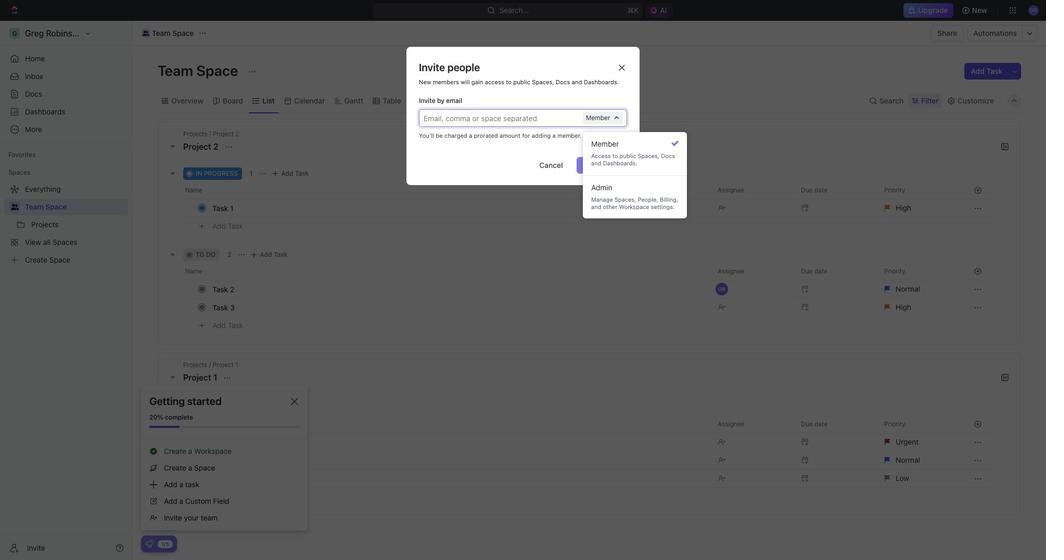 Task type: locate. For each thing, give the bounding box(es) containing it.
spaces, right the access in the top of the page
[[532, 79, 554, 85]]

automations button
[[969, 26, 1022, 41]]

in
[[196, 170, 202, 178]]

task 2
[[212, 285, 235, 294]]

admin
[[591, 183, 613, 192]]

you'll be charged a prorated amount for adding a member.
[[419, 132, 582, 139]]

0 vertical spatial spaces,
[[532, 79, 554, 85]]

2 vertical spatial team
[[25, 203, 44, 211]]

2 create from the top
[[164, 464, 186, 473]]

Email, comma or space separated text field
[[421, 110, 585, 127]]

2 for project
[[213, 142, 218, 151]]

0 vertical spatial team
[[152, 29, 171, 37]]

and inside the admin manage spaces, people, billing, and other workspace settings.
[[591, 204, 602, 210]]

1 vertical spatial docs
[[25, 90, 42, 98]]

task 3 down the task 2 at bottom left
[[212, 303, 235, 312]]

customize
[[958, 96, 994, 105]]

1 down progress
[[230, 204, 234, 213]]

space
[[172, 29, 194, 37], [196, 62, 238, 79], [45, 203, 67, 211], [194, 464, 215, 473]]

‎task
[[212, 438, 228, 447], [212, 456, 228, 465]]

2 horizontal spatial docs
[[661, 153, 675, 159]]

new for new members will gain access to public spaces, docs and dashboards.
[[419, 79, 431, 85]]

space inside tree
[[45, 203, 67, 211]]

public right the access in the top of the page
[[513, 79, 530, 85]]

0 vertical spatial ‎task
[[212, 438, 228, 447]]

1 horizontal spatial workspace
[[619, 204, 650, 210]]

2
[[213, 142, 218, 151], [228, 251, 231, 259], [230, 285, 235, 294], [230, 456, 235, 465]]

0 horizontal spatial user group image
[[11, 204, 18, 210]]

member
[[586, 114, 610, 122], [591, 140, 619, 148]]

a for space
[[188, 464, 192, 473]]

task 3 link
[[210, 300, 710, 315], [210, 471, 710, 486]]

user group image
[[143, 31, 149, 36], [11, 204, 18, 210]]

0 vertical spatial team space link
[[139, 27, 196, 40]]

onboarding checklist button image
[[145, 540, 154, 549]]

getting
[[149, 396, 185, 408]]

and inside access to public spaces, docs and dashboards.
[[591, 160, 602, 167]]

1 task 3 link from the top
[[210, 300, 710, 315]]

and for access
[[591, 160, 602, 167]]

team
[[201, 514, 218, 523]]

favorites
[[8, 151, 36, 159]]

user group image inside 'team space' tree
[[11, 204, 18, 210]]

1 do from the top
[[206, 251, 216, 259]]

to do down project 1
[[196, 404, 216, 412]]

‎task 2 link
[[210, 453, 710, 468]]

create up the "add a task"
[[164, 464, 186, 473]]

1 vertical spatial create
[[164, 464, 186, 473]]

admin manage spaces, people, billing, and other workspace settings.
[[591, 183, 678, 210]]

2 to do from the top
[[196, 404, 216, 412]]

1 for task 1
[[230, 204, 234, 213]]

to inside access to public spaces, docs and dashboards.
[[613, 153, 618, 159]]

new up automations
[[972, 6, 988, 15]]

2 vertical spatial team space
[[25, 203, 67, 211]]

to
[[506, 79, 512, 85], [613, 153, 618, 159], [196, 251, 204, 259], [196, 404, 204, 412]]

a up task
[[188, 464, 192, 473]]

task 3 link down task 2 link
[[210, 300, 710, 315]]

1 vertical spatial spaces,
[[638, 153, 660, 159]]

gantt
[[344, 96, 364, 105]]

adding
[[532, 132, 551, 139]]

0 horizontal spatial docs
[[25, 90, 42, 98]]

0 vertical spatial task 3 link
[[210, 300, 710, 315]]

1 vertical spatial do
[[206, 404, 216, 412]]

workspace down ‎task 1
[[194, 447, 232, 456]]

1 vertical spatial and
[[591, 160, 602, 167]]

a right adding
[[553, 132, 556, 139]]

3 for 2nd task 3 link from the top of the page
[[230, 475, 235, 483]]

spaces, up the admin manage spaces, people, billing, and other workspace settings.
[[638, 153, 660, 159]]

project for project 1
[[183, 373, 211, 383]]

other
[[603, 204, 618, 210]]

public up invite
[[620, 153, 636, 159]]

⌘k
[[627, 6, 639, 15]]

1 vertical spatial user group image
[[11, 204, 18, 210]]

spaces, up other
[[615, 196, 636, 203]]

0 horizontal spatial workspace
[[194, 447, 232, 456]]

public
[[513, 79, 530, 85], [620, 153, 636, 159]]

task
[[987, 67, 1003, 75], [295, 170, 309, 178], [212, 204, 228, 213], [228, 222, 243, 230], [274, 251, 288, 259], [212, 285, 228, 294], [212, 303, 228, 312], [228, 321, 243, 330], [274, 404, 288, 412], [212, 475, 228, 483], [228, 492, 243, 501]]

1 inside ‎task 1 link
[[230, 438, 234, 447]]

0 horizontal spatial team space link
[[25, 199, 126, 216]]

2 vertical spatial spaces,
[[615, 196, 636, 203]]

list
[[262, 96, 275, 105]]

0 vertical spatial new
[[972, 6, 988, 15]]

and for admin
[[591, 204, 602, 210]]

add a custom field
[[164, 497, 229, 506]]

will
[[461, 79, 470, 85]]

‎task 1
[[212, 438, 234, 447]]

1 vertical spatial team space
[[158, 62, 241, 79]]

2 project from the top
[[183, 373, 211, 383]]

1 create from the top
[[164, 447, 186, 456]]

to do up the task 2 at bottom left
[[196, 251, 216, 259]]

new members will gain access to public spaces, docs and dashboards.
[[419, 79, 619, 85]]

0 horizontal spatial new
[[419, 79, 431, 85]]

1 horizontal spatial user group image
[[143, 31, 149, 36]]

new inside button
[[972, 6, 988, 15]]

do down project 1
[[206, 404, 216, 412]]

new
[[972, 6, 988, 15], [419, 79, 431, 85]]

team
[[152, 29, 171, 37], [158, 62, 193, 79], [25, 203, 44, 211]]

your
[[184, 514, 199, 523]]

overview
[[171, 96, 203, 105]]

spaces, inside access to public spaces, docs and dashboards.
[[638, 153, 660, 159]]

in progress
[[196, 170, 238, 178]]

1 inside task 1 link
[[230, 204, 234, 213]]

0 vertical spatial docs
[[556, 79, 570, 85]]

0 vertical spatial task 3
[[212, 303, 235, 312]]

email
[[446, 97, 462, 105]]

1 project from the top
[[183, 142, 211, 151]]

add task button
[[965, 63, 1009, 80], [269, 168, 313, 180], [208, 220, 247, 233], [248, 249, 292, 261], [208, 320, 247, 332], [248, 402, 292, 414], [208, 491, 247, 503]]

1 vertical spatial to do
[[196, 404, 216, 412]]

0 horizontal spatial spaces,
[[532, 79, 554, 85]]

team space
[[152, 29, 194, 37], [158, 62, 241, 79], [25, 203, 67, 211]]

1 up ‎task 2
[[230, 438, 234, 447]]

task 3 down ‎task 2
[[212, 475, 235, 483]]

project
[[183, 142, 211, 151], [183, 373, 211, 383]]

0 vertical spatial to do
[[196, 251, 216, 259]]

‎task up ‎task 2
[[212, 438, 228, 447]]

member inside member dropdown button
[[586, 114, 610, 122]]

project up the in
[[183, 142, 211, 151]]

create up "create a space"
[[164, 447, 186, 456]]

3
[[230, 303, 235, 312], [230, 475, 235, 483]]

0 vertical spatial user group image
[[143, 31, 149, 36]]

1 horizontal spatial spaces,
[[615, 196, 636, 203]]

task 2 link
[[210, 282, 710, 297]]

1 vertical spatial ‎task
[[212, 456, 228, 465]]

a for task
[[179, 481, 183, 489]]

docs
[[556, 79, 570, 85], [25, 90, 42, 98], [661, 153, 675, 159]]

invite for invite by email
[[419, 97, 436, 105]]

1 vertical spatial task 3
[[212, 475, 235, 483]]

a down the "add a task"
[[179, 497, 183, 506]]

dashboards.
[[584, 79, 619, 85], [603, 160, 638, 167]]

0 vertical spatial public
[[513, 79, 530, 85]]

0 vertical spatial do
[[206, 251, 216, 259]]

invite people
[[419, 61, 480, 73]]

workspace down people,
[[619, 204, 650, 210]]

do
[[206, 251, 216, 259], [206, 404, 216, 412]]

invite
[[419, 61, 445, 73], [419, 97, 436, 105], [164, 514, 182, 523], [27, 544, 45, 553]]

‎task inside "link"
[[212, 456, 228, 465]]

0 vertical spatial member
[[586, 114, 610, 122]]

team inside tree
[[25, 203, 44, 211]]

to do
[[196, 251, 216, 259], [196, 404, 216, 412]]

new left members at the left
[[419, 79, 431, 85]]

1 vertical spatial new
[[419, 79, 431, 85]]

board link
[[221, 93, 243, 108]]

home link
[[4, 50, 128, 67]]

task 3
[[212, 303, 235, 312], [212, 475, 235, 483]]

task 3 link down ‎task 2 "link"
[[210, 471, 710, 486]]

workspace inside the admin manage spaces, people, billing, and other workspace settings.
[[619, 204, 650, 210]]

‎task down ‎task 1
[[212, 456, 228, 465]]

a up "create a space"
[[188, 447, 192, 456]]

invite for invite your team
[[164, 514, 182, 523]]

3 down ‎task 2
[[230, 475, 235, 483]]

project up started
[[183, 373, 211, 383]]

1 vertical spatial 3
[[230, 475, 235, 483]]

1 vertical spatial public
[[620, 153, 636, 159]]

‎task for ‎task 2
[[212, 456, 228, 465]]

a for custom
[[179, 497, 183, 506]]

0 vertical spatial 3
[[230, 303, 235, 312]]

1 horizontal spatial docs
[[556, 79, 570, 85]]

task 1 link
[[210, 201, 710, 216]]

1 vertical spatial task 3 link
[[210, 471, 710, 486]]

2 ‎task from the top
[[212, 456, 228, 465]]

members
[[433, 79, 459, 85]]

member button
[[583, 112, 623, 124]]

0 vertical spatial project
[[183, 142, 211, 151]]

‎task for ‎task 1
[[212, 438, 228, 447]]

do up the task 2 at bottom left
[[206, 251, 216, 259]]

2 horizontal spatial spaces,
[[638, 153, 660, 159]]

workspace
[[619, 204, 650, 210], [194, 447, 232, 456]]

for
[[522, 132, 530, 139]]

3 down the task 2 at bottom left
[[230, 303, 235, 312]]

a left task
[[179, 481, 183, 489]]

1 right progress
[[250, 170, 253, 178]]

2 inside "link"
[[230, 456, 235, 465]]

team space link inside tree
[[25, 199, 126, 216]]

custom
[[185, 497, 211, 506]]

2 for task
[[230, 285, 235, 294]]

1 vertical spatial dashboards.
[[603, 160, 638, 167]]

1 ‎task from the top
[[212, 438, 228, 447]]

1 vertical spatial project
[[183, 373, 211, 383]]

a
[[469, 132, 472, 139], [553, 132, 556, 139], [188, 447, 192, 456], [188, 464, 192, 473], [179, 481, 183, 489], [179, 497, 183, 506]]

invite your team
[[164, 514, 218, 523]]

dashboards. up member dropdown button
[[584, 79, 619, 85]]

0 vertical spatial workspace
[[619, 204, 650, 210]]

cancel
[[539, 161, 563, 170]]

add
[[971, 67, 985, 75], [281, 170, 293, 178], [212, 222, 226, 230], [260, 251, 272, 259], [212, 321, 226, 330], [260, 404, 272, 412], [164, 481, 177, 489], [212, 492, 226, 501], [164, 497, 177, 506]]

1 horizontal spatial new
[[972, 6, 988, 15]]

table
[[383, 96, 401, 105]]

2 vertical spatial docs
[[661, 153, 675, 159]]

favorites button
[[4, 149, 40, 161]]

sidebar navigation
[[0, 21, 133, 561]]

0 vertical spatial create
[[164, 447, 186, 456]]

1 horizontal spatial public
[[620, 153, 636, 159]]

2 3 from the top
[[230, 475, 235, 483]]

add task
[[971, 67, 1003, 75], [281, 170, 309, 178], [212, 222, 243, 230], [260, 251, 288, 259], [212, 321, 243, 330], [260, 404, 288, 412], [212, 492, 243, 501]]

1 3 from the top
[[230, 303, 235, 312]]

2 vertical spatial and
[[591, 204, 602, 210]]

0 vertical spatial and
[[572, 79, 582, 85]]

dashboards. down access
[[603, 160, 638, 167]]

1 vertical spatial team space link
[[25, 199, 126, 216]]

1 up started
[[213, 373, 217, 383]]

1/5
[[161, 541, 169, 547]]



Task type: describe. For each thing, give the bounding box(es) containing it.
invite inside sidebar navigation
[[27, 544, 45, 553]]

amount
[[500, 132, 521, 139]]

customize button
[[944, 93, 997, 108]]

1 to do from the top
[[196, 251, 216, 259]]

be
[[436, 132, 443, 139]]

upgrade
[[919, 6, 948, 15]]

1 for ‎task 1
[[230, 438, 234, 447]]

user group image inside team space link
[[143, 31, 149, 36]]

spaces, inside the admin manage spaces, people, billing, and other workspace settings.
[[615, 196, 636, 203]]

member.
[[558, 132, 582, 139]]

1 vertical spatial team
[[158, 62, 193, 79]]

you'll
[[419, 132, 434, 139]]

2 task 3 link from the top
[[210, 471, 710, 486]]

0 vertical spatial team space
[[152, 29, 194, 37]]

docs inside docs link
[[25, 90, 42, 98]]

gantt link
[[342, 93, 364, 108]]

people
[[448, 61, 480, 73]]

table link
[[381, 93, 401, 108]]

1 for project 1
[[213, 373, 217, 383]]

send
[[583, 160, 601, 169]]

charged
[[445, 132, 467, 139]]

3 for 2nd task 3 link from the bottom of the page
[[230, 303, 235, 312]]

1 horizontal spatial team space link
[[139, 27, 196, 40]]

home
[[25, 54, 45, 63]]

list link
[[260, 93, 275, 108]]

people,
[[638, 196, 658, 203]]

inbox
[[25, 72, 43, 81]]

1 vertical spatial workspace
[[194, 447, 232, 456]]

calendar link
[[292, 93, 325, 108]]

overview link
[[169, 93, 203, 108]]

access
[[591, 153, 611, 159]]

automations
[[974, 29, 1017, 37]]

invite by email
[[419, 97, 462, 105]]

invite for invite people
[[419, 61, 445, 73]]

started
[[187, 396, 222, 408]]

‎task 2
[[212, 456, 235, 465]]

0 vertical spatial dashboards.
[[584, 79, 619, 85]]

20% complete
[[149, 414, 193, 422]]

search...
[[499, 6, 529, 15]]

new for new
[[972, 6, 988, 15]]

complete
[[165, 414, 193, 422]]

send invite
[[583, 160, 621, 169]]

access
[[485, 79, 504, 85]]

search button
[[866, 93, 907, 108]]

create for create a space
[[164, 464, 186, 473]]

new button
[[958, 2, 994, 19]]

by
[[437, 97, 445, 105]]

manage
[[591, 196, 613, 203]]

team space inside tree
[[25, 203, 67, 211]]

docs inside access to public spaces, docs and dashboards.
[[661, 153, 675, 159]]

calendar
[[294, 96, 325, 105]]

share
[[938, 29, 958, 37]]

board
[[223, 96, 243, 105]]

getting started
[[149, 396, 222, 408]]

2 for ‎task
[[230, 456, 235, 465]]

share button
[[931, 25, 964, 42]]

prorated
[[474, 132, 498, 139]]

2 task 3 from the top
[[212, 475, 235, 483]]

project 1
[[183, 373, 219, 383]]

dashboards. inside access to public spaces, docs and dashboards.
[[603, 160, 638, 167]]

docs link
[[4, 86, 128, 103]]

add a task
[[164, 481, 199, 489]]

dashboards link
[[4, 104, 128, 120]]

create a space
[[164, 464, 215, 473]]

spaces
[[8, 169, 30, 176]]

0 horizontal spatial public
[[513, 79, 530, 85]]

project for project 2
[[183, 142, 211, 151]]

‎task 1 link
[[210, 435, 710, 450]]

upgrade link
[[904, 3, 954, 18]]

onboarding checklist button element
[[145, 540, 154, 549]]

team space tree
[[4, 181, 128, 269]]

1 vertical spatial member
[[591, 140, 619, 148]]

task 1
[[212, 204, 234, 213]]

field
[[213, 497, 229, 506]]

close image
[[291, 398, 298, 406]]

create for create a workspace
[[164, 447, 186, 456]]

settings.
[[651, 204, 675, 210]]

create a workspace
[[164, 447, 232, 456]]

invite
[[602, 160, 621, 169]]

2 do from the top
[[206, 404, 216, 412]]

project 2
[[183, 142, 221, 151]]

task
[[185, 481, 199, 489]]

search
[[880, 96, 904, 105]]

dashboards
[[25, 107, 65, 116]]

access to public spaces, docs and dashboards.
[[591, 153, 675, 167]]

a right charged
[[469, 132, 472, 139]]

20%
[[149, 414, 163, 422]]

1 task 3 from the top
[[212, 303, 235, 312]]

gain
[[472, 79, 483, 85]]

public inside access to public spaces, docs and dashboards.
[[620, 153, 636, 159]]

inbox link
[[4, 68, 128, 85]]

a for workspace
[[188, 447, 192, 456]]

billing,
[[660, 196, 678, 203]]

progress
[[204, 170, 238, 178]]



Task type: vqa. For each thing, say whether or not it's contained in the screenshot.
Close icon
yes



